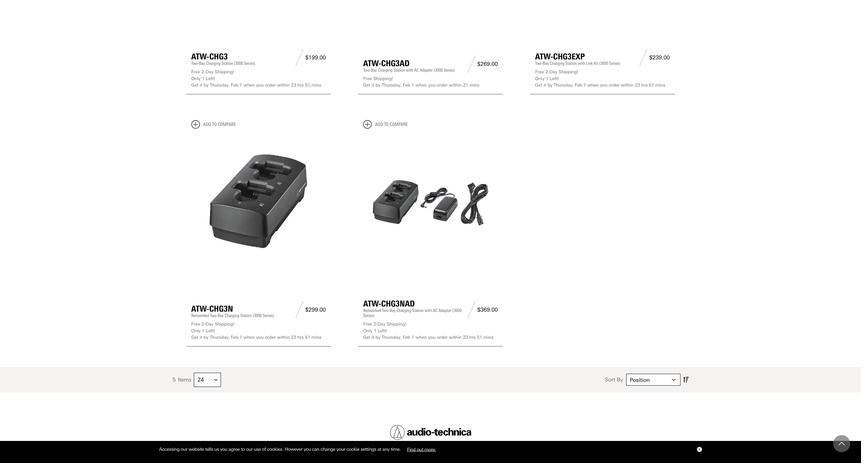 Task type: locate. For each thing, give the bounding box(es) containing it.
51 down the $199.00
[[305, 83, 311, 88]]

add to compare for chg3nad
[[376, 122, 408, 127]]

series)
[[244, 61, 255, 66], [610, 61, 621, 66], [444, 68, 455, 73], [263, 313, 274, 318], [364, 313, 375, 318]]

arrow up image
[[840, 441, 846, 447]]

charging for chg3exp
[[550, 61, 565, 66]]

mins down $299.00
[[312, 335, 322, 340]]

mins down $239.00 on the right of the page
[[656, 83, 666, 88]]

feb down atw-chg3ad two-bay charging station with ac adapter (3000 series)
[[403, 83, 411, 88]]

1 horizontal spatial add
[[376, 122, 383, 127]]

feb down atw-chg3exp two-bay charging station with link kit (3000 series)
[[575, 83, 583, 88]]

hrs
[[298, 83, 304, 88], [642, 83, 648, 88], [298, 335, 304, 340], [470, 335, 476, 340]]

accessing
[[159, 447, 180, 452]]

divider line image for atw-chg3n
[[294, 301, 306, 318]]

left! down "chg3n"
[[206, 328, 215, 334]]

2 our from the left
[[246, 447, 253, 452]]

us
[[214, 447, 219, 452]]

cross image
[[698, 449, 701, 451]]

divider line image
[[294, 49, 306, 66], [638, 49, 650, 66], [466, 56, 478, 73], [294, 301, 306, 318], [466, 301, 478, 318]]

chg3ad
[[382, 58, 410, 68]]

two- inside atw-chg3n networked two-bay charging station (3000 series)
[[210, 313, 218, 318]]

add for chg3n
[[203, 122, 211, 127]]

mins
[[312, 83, 322, 88], [470, 83, 480, 88], [656, 83, 666, 88], [312, 335, 322, 340], [484, 335, 494, 340]]

day down "chg3n"
[[206, 322, 214, 327]]

bay for chg3ad
[[371, 68, 377, 73]]

shipping!
[[215, 69, 235, 75], [559, 69, 579, 75], [374, 76, 393, 81], [215, 322, 235, 327], [387, 322, 407, 327]]

networked left chg3nad
[[364, 308, 381, 313]]

with inside atw-chg3ad two-bay charging station with ac adapter (3000 series)
[[406, 68, 414, 73]]

networked for atw-chg3nad
[[364, 308, 381, 313]]

only
[[191, 76, 201, 81], [536, 76, 545, 81], [191, 328, 201, 334], [364, 328, 373, 334]]

when
[[244, 83, 255, 88], [416, 83, 427, 88], [588, 83, 599, 88], [244, 335, 255, 340], [416, 335, 427, 340]]

it
[[200, 83, 203, 88], [372, 83, 375, 88], [544, 83, 547, 88], [200, 335, 203, 340], [372, 335, 375, 340]]

carrat down image left set descending direction image
[[673, 378, 676, 382]]

networked inside atw-chg3nad networked two-bay charging station with ac adapter (3000 series)
[[364, 308, 381, 313]]

2 add to compare from the left
[[376, 122, 408, 127]]

our
[[181, 447, 187, 452], [246, 447, 253, 452]]

mins down the $369.00 at the right
[[484, 335, 494, 340]]

mins down the $199.00
[[312, 83, 322, 88]]

our left website
[[181, 447, 187, 452]]

0 horizontal spatial to
[[212, 122, 217, 127]]

0 horizontal spatial with
[[406, 68, 414, 73]]

1 inside free shipping! get it by thursday, feb 1 when you order within 21 mins
[[412, 83, 415, 88]]

station
[[222, 61, 233, 66], [566, 61, 578, 66], [394, 68, 405, 73], [413, 308, 424, 313], [241, 313, 252, 318]]

1 vertical spatial adapter
[[439, 308, 452, 313]]

by inside free shipping! get it by thursday, feb 1 when you order within 21 mins
[[376, 83, 381, 88]]

day
[[206, 69, 214, 75], [550, 69, 558, 75], [206, 322, 214, 327], [378, 322, 386, 327]]

networked inside atw-chg3n networked two-bay charging station (3000 series)
[[191, 313, 209, 318]]

atw- inside atw-chg3exp two-bay charging station with link kit (3000 series)
[[536, 52, 554, 62]]

0 vertical spatial adapter
[[420, 68, 433, 73]]

1 horizontal spatial add to compare
[[376, 122, 408, 127]]

2 add from the left
[[376, 122, 383, 127]]

carrat down image right items
[[215, 378, 218, 382]]

charging inside atw-chg3exp two-bay charging station with link kit (3000 series)
[[550, 61, 565, 66]]

two-
[[191, 61, 199, 66], [536, 61, 543, 66], [364, 68, 371, 73], [382, 308, 390, 313], [210, 313, 218, 318]]

station inside atw-chg3ad two-bay charging station with ac adapter (3000 series)
[[394, 68, 405, 73]]

21
[[464, 83, 469, 88]]

networked
[[364, 308, 381, 313], [191, 313, 209, 318]]

2 horizontal spatial with
[[579, 61, 586, 66]]

1 vertical spatial with
[[406, 68, 414, 73]]

charging inside atw-chg3n networked two-bay charging station (3000 series)
[[225, 313, 240, 318]]

two- inside atw-chg3ad two-bay charging station with ac adapter (3000 series)
[[364, 68, 371, 73]]

divider line image for atw-chg3
[[294, 49, 306, 66]]

items
[[178, 377, 191, 383]]

atw- inside atw-chg3n networked two-bay charging station (3000 series)
[[191, 304, 210, 314]]

bay inside atw-chg3ad two-bay charging station with ac adapter (3000 series)
[[371, 68, 377, 73]]

2 horizontal spatial to
[[384, 122, 389, 127]]

station inside atw-chg3exp two-bay charging station with link kit (3000 series)
[[566, 61, 578, 66]]

0 horizontal spatial add
[[203, 122, 211, 127]]

thursday,
[[210, 83, 230, 88], [382, 83, 402, 88], [554, 83, 574, 88], [210, 335, 230, 340], [382, 335, 402, 340]]

ac
[[415, 68, 419, 73], [433, 308, 438, 313]]

1 vertical spatial ac
[[433, 308, 438, 313]]

atw chg3nad image
[[364, 134, 498, 269]]

any
[[383, 447, 390, 452]]

you
[[256, 83, 264, 88], [429, 83, 436, 88], [601, 83, 608, 88], [256, 335, 264, 340], [429, 335, 436, 340], [220, 447, 228, 452], [304, 447, 311, 452]]

1 horizontal spatial ac
[[433, 308, 438, 313]]

0 vertical spatial with
[[579, 61, 586, 66]]

0 horizontal spatial add to compare button
[[191, 120, 236, 129]]

51
[[305, 83, 311, 88], [650, 83, 655, 88], [305, 335, 311, 340], [478, 335, 483, 340]]

with
[[579, 61, 586, 66], [406, 68, 414, 73], [425, 308, 432, 313]]

atw- inside atw-chg3ad two-bay charging station with ac adapter (3000 series)
[[364, 58, 382, 68]]

(3000
[[234, 61, 243, 66], [600, 61, 609, 66], [434, 68, 443, 73], [453, 308, 462, 313], [253, 313, 262, 318]]

mins right 21
[[470, 83, 480, 88]]

with inside atw-chg3exp two-bay charging station with link kit (3000 series)
[[579, 61, 586, 66]]

change
[[321, 447, 336, 452]]

series) inside atw-chg3exp two-bay charging station with link kit (3000 series)
[[610, 61, 621, 66]]

$239.00
[[650, 54, 671, 61]]

bay inside atw-chg3nad networked two-bay charging station with ac adapter (3000 series)
[[390, 308, 396, 313]]

your
[[337, 447, 346, 452]]

1 horizontal spatial to
[[241, 447, 245, 452]]

divider line image for atw-chg3exp
[[638, 49, 650, 66]]

by
[[204, 83, 209, 88], [376, 83, 381, 88], [548, 83, 553, 88], [204, 335, 209, 340], [376, 335, 381, 340]]

networked left "chg3n"
[[191, 313, 209, 318]]

shipping! down chg3nad
[[387, 322, 407, 327]]

with right chg3nad
[[425, 308, 432, 313]]

bay inside atw-chg3 two-bay charging station (3000 series)
[[199, 61, 205, 66]]

1 our from the left
[[181, 447, 187, 452]]

of
[[262, 447, 266, 452]]

time.
[[391, 447, 401, 452]]

atw- for chg3n
[[191, 304, 210, 314]]

0 horizontal spatial our
[[181, 447, 187, 452]]

51 down $299.00
[[305, 335, 311, 340]]

station for chg3ad
[[394, 68, 405, 73]]

1 horizontal spatial adapter
[[439, 308, 452, 313]]

atw- inside atw-chg3nad networked two-bay charging station with ac adapter (3000 series)
[[364, 299, 382, 309]]

$269.00
[[478, 61, 498, 67]]

atw-
[[191, 52, 210, 62], [536, 52, 554, 62], [364, 58, 382, 68], [364, 299, 382, 309], [191, 304, 210, 314]]

sort by
[[605, 377, 624, 383]]

feb down atw-chg3 two-bay charging station (3000 series)
[[231, 83, 239, 88]]

atw-chg3n networked two-bay charging station (3000 series)
[[191, 304, 274, 318]]

charging inside atw-chg3 two-bay charging station (3000 series)
[[206, 61, 221, 66]]

0 horizontal spatial add to compare
[[203, 122, 236, 127]]

link
[[587, 61, 593, 66]]

1 horizontal spatial carrat down image
[[673, 378, 676, 382]]

charging
[[206, 61, 221, 66], [550, 61, 565, 66], [378, 68, 393, 73], [397, 308, 412, 313], [225, 313, 240, 318]]

to
[[212, 122, 217, 127], [384, 122, 389, 127], [241, 447, 245, 452]]

charging for chg3ad
[[378, 68, 393, 73]]

out
[[417, 447, 424, 452]]

bay inside atw-chg3exp two-bay charging station with link kit (3000 series)
[[543, 61, 549, 66]]

with up free shipping! get it by thursday, feb 1 when you order within 21 mins
[[406, 68, 414, 73]]

chg3
[[210, 52, 228, 62]]

bay for chg3
[[199, 61, 205, 66]]

adapter inside atw-chg3nad networked two-bay charging station with ac adapter (3000 series)
[[439, 308, 452, 313]]

charging inside atw-chg3ad two-bay charging station with ac adapter (3000 series)
[[378, 68, 393, 73]]

bay
[[199, 61, 205, 66], [543, 61, 549, 66], [371, 68, 377, 73], [390, 308, 396, 313], [218, 313, 224, 318]]

feb
[[231, 83, 239, 88], [403, 83, 411, 88], [575, 83, 583, 88], [231, 335, 239, 340], [403, 335, 411, 340]]

1 horizontal spatial compare
[[390, 122, 408, 127]]

add to compare button
[[191, 120, 236, 129], [364, 120, 408, 129]]

free 2 -day shipping! only 1 left! get it by thursday, feb 1 when you order within 23 hrs 51 mins
[[191, 69, 322, 88], [536, 69, 666, 88], [191, 322, 322, 340], [364, 322, 494, 340]]

1 add from the left
[[203, 122, 211, 127]]

with left link
[[579, 61, 586, 66]]

free
[[191, 69, 200, 75], [536, 69, 545, 75], [364, 76, 373, 81], [191, 322, 200, 327], [364, 322, 373, 327]]

two- for atw-chg3
[[191, 61, 199, 66]]

add to compare
[[203, 122, 236, 127], [376, 122, 408, 127]]

networked for atw-chg3n
[[191, 313, 209, 318]]

with inside atw-chg3nad networked two-bay charging station with ac adapter (3000 series)
[[425, 308, 432, 313]]

2 compare from the left
[[390, 122, 408, 127]]

1 compare from the left
[[218, 122, 236, 127]]

get
[[191, 83, 199, 88], [364, 83, 371, 88], [536, 83, 543, 88], [191, 335, 199, 340], [364, 335, 371, 340]]

atw-chg3nad networked two-bay charging station with ac adapter (3000 series)
[[364, 299, 462, 318]]

left! down chg3nad
[[378, 328, 387, 334]]

1
[[202, 76, 205, 81], [546, 76, 549, 81], [240, 83, 242, 88], [412, 83, 415, 88], [584, 83, 587, 88], [202, 328, 205, 334], [374, 328, 377, 334], [240, 335, 242, 340], [412, 335, 415, 340]]

1 horizontal spatial networked
[[364, 308, 381, 313]]

ac inside atw-chg3nad networked two-bay charging station with ac adapter (3000 series)
[[433, 308, 438, 313]]

within inside free shipping! get it by thursday, feb 1 when you order within 21 mins
[[449, 83, 462, 88]]

adapter
[[420, 68, 433, 73], [439, 308, 452, 313]]

1 horizontal spatial our
[[246, 447, 253, 452]]

1 horizontal spatial with
[[425, 308, 432, 313]]

1 horizontal spatial add to compare button
[[364, 120, 408, 129]]

0 horizontal spatial ac
[[415, 68, 419, 73]]

5
[[173, 377, 176, 383]]

find
[[407, 447, 416, 452]]

within
[[277, 83, 290, 88], [449, 83, 462, 88], [622, 83, 634, 88], [277, 335, 290, 340], [449, 335, 462, 340]]

atw-chg3exp two-bay charging station with link kit (3000 series)
[[536, 52, 621, 66]]

0 horizontal spatial adapter
[[420, 68, 433, 73]]

left! down 'chg3'
[[206, 76, 215, 81]]

when inside free shipping! get it by thursday, feb 1 when you order within 21 mins
[[416, 83, 427, 88]]

2 vertical spatial with
[[425, 308, 432, 313]]

1 add to compare from the left
[[203, 122, 236, 127]]

sort
[[605, 377, 616, 383]]

2 carrat down image from the left
[[673, 378, 676, 382]]

shipping! down chg3ad
[[374, 76, 393, 81]]

23
[[291, 83, 296, 88], [636, 83, 641, 88], [291, 335, 296, 340], [464, 335, 469, 340]]

chg3exp
[[554, 52, 585, 62]]

compare
[[218, 122, 236, 127], [390, 122, 408, 127]]

atw- for chg3nad
[[364, 299, 382, 309]]

-
[[204, 69, 206, 75], [549, 69, 550, 75], [204, 322, 206, 327], [376, 322, 378, 327]]

day down 'chg3'
[[206, 69, 214, 75]]

station inside atw-chg3 two-bay charging station (3000 series)
[[222, 61, 233, 66]]

0 horizontal spatial networked
[[191, 313, 209, 318]]

station for chg3
[[222, 61, 233, 66]]

left!
[[206, 76, 215, 81], [550, 76, 560, 81], [206, 328, 215, 334], [378, 328, 387, 334]]

our left use at left
[[246, 447, 253, 452]]

series) inside atw-chg3n networked two-bay charging station (3000 series)
[[263, 313, 274, 318]]

2 add to compare button from the left
[[364, 120, 408, 129]]

feb down atw-chg3nad networked two-bay charging station with ac adapter (3000 series)
[[403, 335, 411, 340]]

mins inside free shipping! get it by thursday, feb 1 when you order within 21 mins
[[470, 83, 480, 88]]

atw- inside atw-chg3 two-bay charging station (3000 series)
[[191, 52, 210, 62]]

feb down atw-chg3n networked two-bay charging station (3000 series)
[[231, 335, 239, 340]]

station inside atw-chg3n networked two-bay charging station (3000 series)
[[241, 313, 252, 318]]

free inside free shipping! get it by thursday, feb 1 when you order within 21 mins
[[364, 76, 373, 81]]

free shipping! get it by thursday, feb 1 when you order within 21 mins
[[364, 76, 480, 88]]

add
[[203, 122, 211, 127], [376, 122, 383, 127]]

feb inside free shipping! get it by thursday, feb 1 when you order within 21 mins
[[403, 83, 411, 88]]

order
[[265, 83, 276, 88], [437, 83, 448, 88], [609, 83, 620, 88], [265, 335, 276, 340], [437, 335, 448, 340]]

2
[[202, 69, 204, 75], [546, 69, 549, 75], [202, 322, 204, 327], [374, 322, 376, 327]]

divider line image for atw-chg3nad
[[466, 301, 478, 318]]

two- inside atw-chg3 two-bay charging station (3000 series)
[[191, 61, 199, 66]]

0 horizontal spatial carrat down image
[[215, 378, 218, 382]]

atw- for chg3exp
[[536, 52, 554, 62]]

get inside free shipping! get it by thursday, feb 1 when you order within 21 mins
[[364, 83, 371, 88]]

carrat down image
[[215, 378, 218, 382], [673, 378, 676, 382]]

it inside free shipping! get it by thursday, feb 1 when you order within 21 mins
[[372, 83, 375, 88]]

cookie
[[347, 447, 360, 452]]

two- inside atw-chg3exp two-bay charging station with link kit (3000 series)
[[536, 61, 543, 66]]

website
[[189, 447, 204, 452]]

set descending direction image
[[684, 376, 689, 384]]

shipping! down chg3exp
[[559, 69, 579, 75]]

0 vertical spatial ac
[[415, 68, 419, 73]]

add to compare for chg3n
[[203, 122, 236, 127]]

0 horizontal spatial compare
[[218, 122, 236, 127]]

51 down the $369.00 at the right
[[478, 335, 483, 340]]

1 add to compare button from the left
[[191, 120, 236, 129]]

find out more.
[[407, 447, 437, 452]]



Task type: describe. For each thing, give the bounding box(es) containing it.
settings
[[361, 447, 377, 452]]

(3000 inside atw-chg3nad networked two-bay charging station with ac adapter (3000 series)
[[453, 308, 462, 313]]

add to compare button for chg3nad
[[364, 120, 408, 129]]

day down chg3exp
[[550, 69, 558, 75]]

charging for chg3
[[206, 61, 221, 66]]

chg3n
[[210, 304, 233, 314]]

to for chg3n
[[212, 122, 217, 127]]

accessing our website tells us you agree to our use of cookies. however you can change your cookie settings at any time.
[[159, 447, 402, 452]]

series) inside atw-chg3nad networked two-bay charging station with ac adapter (3000 series)
[[364, 313, 375, 318]]

(3000 inside atw-chg3 two-bay charging station (3000 series)
[[234, 61, 243, 66]]

thursday, inside free shipping! get it by thursday, feb 1 when you order within 21 mins
[[382, 83, 402, 88]]

add for chg3nad
[[376, 122, 383, 127]]

with for chg3ad
[[406, 68, 414, 73]]

5 items
[[173, 377, 191, 383]]

atw chg3n image
[[191, 134, 326, 269]]

kit
[[594, 61, 599, 66]]

$199.00
[[306, 54, 326, 61]]

more.
[[425, 447, 437, 452]]

station inside atw-chg3nad networked two-bay charging station with ac adapter (3000 series)
[[413, 308, 424, 313]]

bay for chg3exp
[[543, 61, 549, 66]]

station for chg3exp
[[566, 61, 578, 66]]

find out more. link
[[402, 444, 442, 455]]

adapter inside atw-chg3ad two-bay charging station with ac adapter (3000 series)
[[420, 68, 433, 73]]

cookies.
[[267, 447, 284, 452]]

order inside free shipping! get it by thursday, feb 1 when you order within 21 mins
[[437, 83, 448, 88]]

to for chg3nad
[[384, 122, 389, 127]]

day down chg3nad
[[378, 322, 386, 327]]

with for chg3exp
[[579, 61, 586, 66]]

51 down $239.00 on the right of the page
[[650, 83, 655, 88]]

(3000 inside atw-chg3n networked two-bay charging station (3000 series)
[[253, 313, 262, 318]]

store logo image
[[390, 425, 472, 440]]

can
[[312, 447, 320, 452]]

1 carrat down image from the left
[[215, 378, 218, 382]]

shipping! down atw-chg3n networked two-bay charging station (3000 series)
[[215, 322, 235, 327]]

at
[[378, 447, 382, 452]]

shipping! down atw-chg3 two-bay charging station (3000 series)
[[215, 69, 235, 75]]

shipping! inside free shipping! get it by thursday, feb 1 when you order within 21 mins
[[374, 76, 393, 81]]

$299.00
[[306, 307, 326, 313]]

$369.00
[[478, 307, 498, 313]]

series) inside atw-chg3 two-bay charging station (3000 series)
[[244, 61, 255, 66]]

(3000 inside atw-chg3exp two-bay charging station with link kit (3000 series)
[[600, 61, 609, 66]]

ac inside atw-chg3ad two-bay charging station with ac adapter (3000 series)
[[415, 68, 419, 73]]

use
[[254, 447, 261, 452]]

two- inside atw-chg3nad networked two-bay charging station with ac adapter (3000 series)
[[382, 308, 390, 313]]

(3000 inside atw-chg3ad two-bay charging station with ac adapter (3000 series)
[[434, 68, 443, 73]]

left! down chg3exp
[[550, 76, 560, 81]]

atw-chg3 two-bay charging station (3000 series)
[[191, 52, 255, 66]]

compare for chg3nad
[[390, 122, 408, 127]]

charging inside atw-chg3nad networked two-bay charging station with ac adapter (3000 series)
[[397, 308, 412, 313]]

bay inside atw-chg3n networked two-bay charging station (3000 series)
[[218, 313, 224, 318]]

divider line image for atw-chg3ad
[[466, 56, 478, 73]]

you inside free shipping! get it by thursday, feb 1 when you order within 21 mins
[[429, 83, 436, 88]]

add to compare button for chg3n
[[191, 120, 236, 129]]

tells
[[205, 447, 213, 452]]

agree
[[229, 447, 240, 452]]

two- for atw-chg3ad
[[364, 68, 371, 73]]

compare for chg3n
[[218, 122, 236, 127]]

atw-chg3ad two-bay charging station with ac adapter (3000 series)
[[364, 58, 455, 73]]

atw- for chg3
[[191, 52, 210, 62]]

atw- for chg3ad
[[364, 58, 382, 68]]

by
[[617, 377, 624, 383]]

series) inside atw-chg3ad two-bay charging station with ac adapter (3000 series)
[[444, 68, 455, 73]]

chg3nad
[[382, 299, 415, 309]]

two- for atw-chg3exp
[[536, 61, 543, 66]]

however
[[285, 447, 303, 452]]



Task type: vqa. For each thing, say whether or not it's contained in the screenshot.
/ to the left
no



